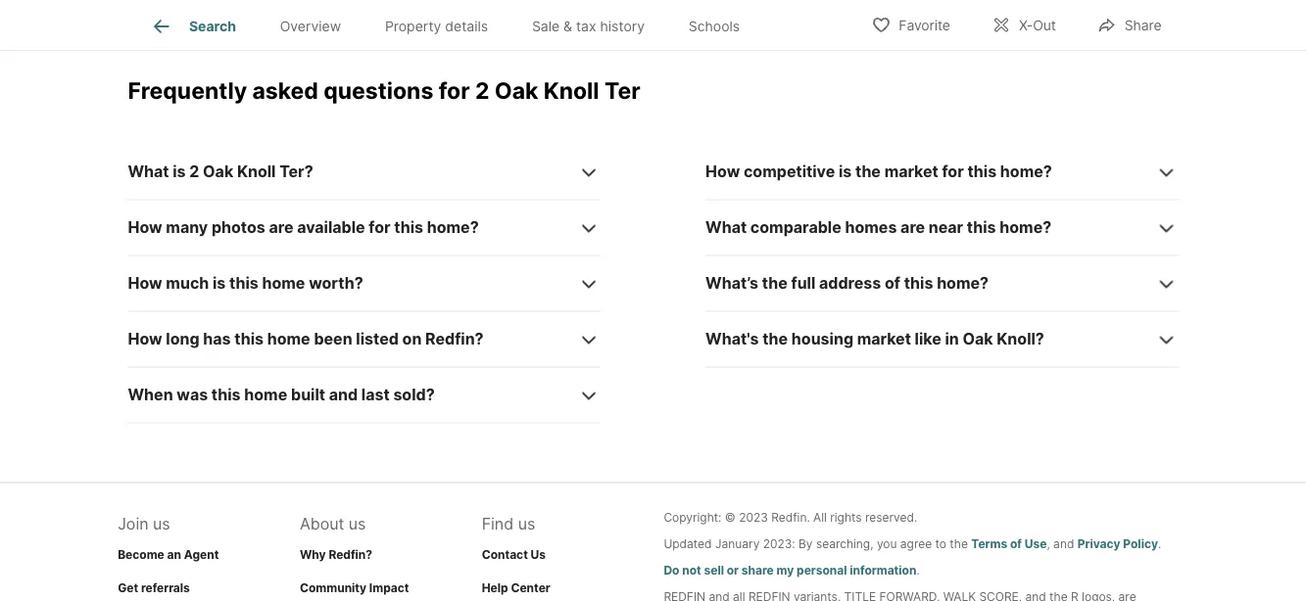 Task type: locate. For each thing, give the bounding box(es) containing it.
oak right in
[[963, 330, 993, 349]]

impact
[[369, 581, 409, 596]]

information
[[850, 564, 917, 579]]

home inside dropdown button
[[262, 274, 305, 293]]

2 up many
[[189, 163, 199, 182]]

about
[[300, 515, 344, 534]]

home left built
[[244, 386, 287, 405]]

0 horizontal spatial and
[[329, 386, 358, 405]]

not
[[682, 564, 701, 579]]

2 down details
[[475, 77, 489, 105]]

us
[[153, 515, 170, 534], [349, 515, 366, 534], [518, 515, 535, 534]]

contact us
[[482, 548, 546, 562]]

share button
[[1081, 4, 1178, 45]]

become an agent button
[[118, 548, 219, 562]]

are left near
[[901, 218, 925, 238]]

favorite
[[899, 17, 950, 34]]

2023:
[[763, 538, 795, 552]]

the right what's
[[763, 330, 788, 349]]

2 horizontal spatial is
[[839, 163, 852, 182]]

built
[[291, 386, 325, 405]]

for right available
[[369, 218, 391, 238]]

0 horizontal spatial for
[[369, 218, 391, 238]]

oak down sale
[[495, 77, 538, 105]]

0 vertical spatial what
[[128, 163, 169, 182]]

market up what comparable homes are near this home? dropdown button
[[885, 163, 939, 182]]

0 vertical spatial redfin?
[[425, 330, 484, 349]]

how left many
[[128, 218, 162, 238]]

are for homes
[[901, 218, 925, 238]]

2 horizontal spatial us
[[518, 515, 535, 534]]

the left full
[[762, 274, 788, 293]]

what comparable homes are near this home?
[[706, 218, 1052, 238]]

1 vertical spatial 2
[[189, 163, 199, 182]]

2 vertical spatial home
[[244, 386, 287, 405]]

is inside dropdown button
[[213, 274, 226, 293]]

how
[[706, 163, 740, 182], [128, 218, 162, 238], [128, 274, 162, 293], [128, 330, 162, 349]]

is
[[173, 163, 186, 182], [839, 163, 852, 182], [213, 274, 226, 293]]

us right about
[[349, 515, 366, 534]]

search link
[[150, 15, 236, 38]]

the
[[855, 163, 881, 182], [762, 274, 788, 293], [763, 330, 788, 349], [950, 538, 968, 552]]

market inside "dropdown button"
[[857, 330, 911, 349]]

out
[[1033, 17, 1056, 34]]

last
[[361, 386, 390, 405]]

1 horizontal spatial oak
[[495, 77, 538, 105]]

find
[[482, 515, 514, 534]]

of right address
[[885, 274, 901, 293]]

comparable
[[750, 218, 841, 238]]

1 horizontal spatial and
[[1054, 538, 1074, 552]]

how left 'much'
[[128, 274, 162, 293]]

1 vertical spatial of
[[1010, 538, 1022, 552]]

us right join
[[153, 515, 170, 534]]

and left last
[[329, 386, 358, 405]]

0 vertical spatial and
[[329, 386, 358, 405]]

knoll left ter
[[544, 77, 599, 105]]

1 vertical spatial home
[[267, 330, 310, 349]]

home?
[[1000, 163, 1052, 182], [427, 218, 479, 238], [1000, 218, 1052, 238], [937, 274, 989, 293]]

home left "worth?" at the top left
[[262, 274, 305, 293]]

how for how many photos are available for this home?
[[128, 218, 162, 238]]

how for how long has this home been listed on redfin?
[[128, 330, 162, 349]]

join
[[118, 515, 149, 534]]

this up like
[[904, 274, 933, 293]]

address
[[819, 274, 881, 293]]

0 horizontal spatial us
[[153, 515, 170, 534]]

0 horizontal spatial are
[[269, 218, 293, 238]]

schools tab
[[667, 3, 762, 50]]

full
[[791, 274, 816, 293]]

what for what is 2 oak knoll ter?
[[128, 163, 169, 182]]

1 vertical spatial .
[[917, 564, 920, 579]]

. right privacy
[[1158, 538, 1161, 552]]

. down agree
[[917, 564, 920, 579]]

us right "find"
[[518, 515, 535, 534]]

and right , on the right
[[1054, 538, 1074, 552]]

for
[[439, 77, 470, 105], [942, 163, 964, 182], [369, 218, 391, 238]]

redfin? up community impact
[[329, 548, 372, 562]]

oak up photos
[[203, 163, 233, 182]]

0 vertical spatial oak
[[495, 77, 538, 105]]

oak inside "dropdown button"
[[963, 330, 993, 349]]

0 horizontal spatial what
[[128, 163, 169, 182]]

0 horizontal spatial of
[[885, 274, 901, 293]]

is up many
[[173, 163, 186, 182]]

reserved.
[[865, 511, 917, 526]]

how competitive is the market for this home?
[[706, 163, 1052, 182]]

1 are from the left
[[269, 218, 293, 238]]

1 horizontal spatial .
[[1158, 538, 1161, 552]]

is right competitive
[[839, 163, 852, 182]]

and inside dropdown button
[[329, 386, 358, 405]]

2
[[475, 77, 489, 105], [189, 163, 199, 182]]

0 vertical spatial market
[[885, 163, 939, 182]]

use
[[1025, 538, 1047, 552]]

2 horizontal spatial oak
[[963, 330, 993, 349]]

frequently
[[128, 77, 247, 105]]

knoll inside dropdown button
[[237, 163, 276, 182]]

was
[[177, 386, 208, 405]]

market inside dropdown button
[[885, 163, 939, 182]]

.
[[1158, 538, 1161, 552], [917, 564, 920, 579]]

the up homes
[[855, 163, 881, 182]]

1 vertical spatial market
[[857, 330, 911, 349]]

what
[[128, 163, 169, 182], [706, 218, 747, 238]]

1 horizontal spatial us
[[349, 515, 366, 534]]

much
[[166, 274, 209, 293]]

1 vertical spatial and
[[1054, 538, 1074, 552]]

market left like
[[857, 330, 911, 349]]

how much is this home worth? button
[[128, 257, 601, 313]]

search
[[189, 18, 236, 35]]

0 vertical spatial .
[[1158, 538, 1161, 552]]

for for how many photos are available for this home?
[[369, 218, 391, 238]]

1 vertical spatial oak
[[203, 163, 233, 182]]

1 horizontal spatial redfin?
[[425, 330, 484, 349]]

sold?
[[393, 386, 435, 405]]

are for photos
[[269, 218, 293, 238]]

tab list
[[128, 0, 778, 50]]

the right to
[[950, 538, 968, 552]]

0 vertical spatial of
[[885, 274, 901, 293]]

of
[[885, 274, 901, 293], [1010, 538, 1022, 552]]

do not sell or share my personal information link
[[664, 564, 917, 579]]

1 vertical spatial for
[[942, 163, 964, 182]]

what's the housing market like in oak knoll? button
[[706, 313, 1178, 368]]

frequently asked questions for 2 oak knoll ter
[[128, 77, 640, 105]]

©
[[725, 511, 736, 526]]

how left long
[[128, 330, 162, 349]]

1 horizontal spatial knoll
[[544, 77, 599, 105]]

this up what comparable homes are near this home? dropdown button
[[968, 163, 997, 182]]

what up what's
[[706, 218, 747, 238]]

1 us from the left
[[153, 515, 170, 534]]

2 are from the left
[[901, 218, 925, 238]]

0 vertical spatial for
[[439, 77, 470, 105]]

rights
[[830, 511, 862, 526]]

knoll left ter?
[[237, 163, 276, 182]]

1 vertical spatial redfin?
[[329, 548, 372, 562]]

what up many
[[128, 163, 169, 182]]

ter?
[[279, 163, 313, 182]]

of left use
[[1010, 538, 1022, 552]]

0 horizontal spatial .
[[917, 564, 920, 579]]

what for what comparable homes are near this home?
[[706, 218, 747, 238]]

why redfin?
[[300, 548, 372, 562]]

this down what is 2 oak knoll ter? dropdown button
[[394, 218, 423, 238]]

1 horizontal spatial what
[[706, 218, 747, 238]]

2 vertical spatial oak
[[963, 330, 993, 349]]

1 vertical spatial knoll
[[237, 163, 276, 182]]

do not sell or share my personal information .
[[664, 564, 920, 579]]

0 vertical spatial home
[[262, 274, 305, 293]]

property
[[385, 18, 441, 35]]

and
[[329, 386, 358, 405], [1054, 538, 1074, 552]]

is right 'much'
[[213, 274, 226, 293]]

community impact button
[[300, 581, 409, 596]]

terms
[[971, 538, 1007, 552]]

how many photos are available for this home? button
[[128, 201, 601, 257]]

redfin?
[[425, 330, 484, 349], [329, 548, 372, 562]]

1 horizontal spatial is
[[213, 274, 226, 293]]

2 vertical spatial for
[[369, 218, 391, 238]]

1 vertical spatial what
[[706, 218, 747, 238]]

1 horizontal spatial are
[[901, 218, 925, 238]]

how left competitive
[[706, 163, 740, 182]]

1 horizontal spatial of
[[1010, 538, 1022, 552]]

0 vertical spatial knoll
[[544, 77, 599, 105]]

0 horizontal spatial knoll
[[237, 163, 276, 182]]

how competitive is the market for this home? button
[[706, 145, 1178, 201]]

this down photos
[[229, 274, 258, 293]]

this right the has
[[234, 330, 264, 349]]

privacy policy link
[[1078, 538, 1158, 552]]

january
[[715, 538, 760, 552]]

knoll
[[544, 77, 599, 105], [237, 163, 276, 182]]

2 horizontal spatial for
[[942, 163, 964, 182]]

home
[[262, 274, 305, 293], [267, 330, 310, 349], [244, 386, 287, 405]]

redfin? inside how long has this home been listed on redfin? dropdown button
[[425, 330, 484, 349]]

homes
[[845, 218, 897, 238]]

home left "been"
[[267, 330, 310, 349]]

how for how much is this home worth?
[[128, 274, 162, 293]]

knoll?
[[997, 330, 1044, 349]]

0 horizontal spatial is
[[173, 163, 186, 182]]

1 horizontal spatial 2
[[475, 77, 489, 105]]

market
[[885, 163, 939, 182], [857, 330, 911, 349]]

redfin.
[[771, 511, 810, 526]]

us for about us
[[349, 515, 366, 534]]

3 us from the left
[[518, 515, 535, 534]]

for up near
[[942, 163, 964, 182]]

redfin? right on at the left bottom
[[425, 330, 484, 349]]

my
[[777, 564, 794, 579]]

0 vertical spatial 2
[[475, 77, 489, 105]]

share
[[742, 564, 774, 579]]

community impact
[[300, 581, 409, 596]]

0 horizontal spatial 2
[[189, 163, 199, 182]]

are right photos
[[269, 218, 293, 238]]

for down details
[[439, 77, 470, 105]]

0 horizontal spatial oak
[[203, 163, 233, 182]]

in
[[945, 330, 959, 349]]

community
[[300, 581, 367, 596]]

how inside dropdown button
[[128, 274, 162, 293]]

2 us from the left
[[349, 515, 366, 534]]



Task type: describe. For each thing, give the bounding box(es) containing it.
0 horizontal spatial redfin?
[[329, 548, 372, 562]]

oak inside dropdown button
[[203, 163, 233, 182]]

what's the full address of this home? button
[[706, 257, 1178, 313]]

get referrals button
[[118, 581, 190, 596]]

sale & tax history tab
[[510, 3, 667, 50]]

referrals
[[141, 581, 190, 596]]

property details
[[385, 18, 488, 35]]

agree
[[900, 538, 932, 552]]

about us
[[300, 515, 366, 534]]

us
[[531, 548, 546, 562]]

photos
[[212, 218, 265, 238]]

or
[[727, 564, 739, 579]]

this inside dropdown button
[[229, 274, 258, 293]]

ter
[[605, 77, 640, 105]]

history
[[600, 18, 645, 35]]

1 horizontal spatial for
[[439, 77, 470, 105]]

listed
[[356, 330, 399, 349]]

contact us button
[[482, 548, 546, 562]]

many
[[166, 218, 208, 238]]

all
[[813, 511, 827, 526]]

near
[[929, 218, 963, 238]]

get referrals
[[118, 581, 190, 596]]

home for worth?
[[262, 274, 305, 293]]

x-out
[[1019, 17, 1056, 34]]

long
[[166, 330, 200, 349]]

for for how competitive is the market for this home?
[[942, 163, 964, 182]]

help center button
[[482, 581, 550, 596]]

,
[[1047, 538, 1050, 552]]

center
[[511, 581, 550, 596]]

when was this home built and last sold?
[[128, 386, 435, 405]]

to
[[935, 538, 947, 552]]

become an agent
[[118, 548, 219, 562]]

is for how competitive is the market for this home?
[[839, 163, 852, 182]]

when
[[128, 386, 173, 405]]

like
[[915, 330, 942, 349]]

do
[[664, 564, 680, 579]]

us for find us
[[518, 515, 535, 534]]

help center
[[482, 581, 550, 596]]

why
[[300, 548, 326, 562]]

contact
[[482, 548, 528, 562]]

us for join us
[[153, 515, 170, 534]]

get
[[118, 581, 138, 596]]

how many photos are available for this home?
[[128, 218, 479, 238]]

sale
[[532, 18, 560, 35]]

details
[[445, 18, 488, 35]]

of inside dropdown button
[[885, 274, 901, 293]]

join us
[[118, 515, 170, 534]]

what is 2 oak knoll ter? button
[[128, 145, 601, 201]]

how much is this home worth?
[[128, 274, 363, 293]]

find us
[[482, 515, 535, 534]]

copyright:
[[664, 511, 722, 526]]

the inside "dropdown button"
[[763, 330, 788, 349]]

what's the full address of this home?
[[706, 274, 989, 293]]

2 inside dropdown button
[[189, 163, 199, 182]]

is for how much is this home worth?
[[213, 274, 226, 293]]

help
[[482, 581, 508, 596]]

sale & tax history
[[532, 18, 645, 35]]

questions
[[324, 77, 433, 105]]

x-
[[1019, 17, 1033, 34]]

overview
[[280, 18, 341, 35]]

by
[[799, 538, 813, 552]]

this right was on the left of page
[[212, 386, 241, 405]]

home for been
[[267, 330, 310, 349]]

been
[[314, 330, 352, 349]]

property details tab
[[363, 3, 510, 50]]

on
[[402, 330, 422, 349]]

asked
[[252, 77, 318, 105]]

searching,
[[816, 538, 874, 552]]

worth?
[[309, 274, 363, 293]]

why redfin? button
[[300, 548, 372, 562]]

x-out button
[[975, 4, 1073, 45]]

how long has this home been listed on redfin? button
[[128, 313, 601, 368]]

favorite button
[[855, 4, 967, 45]]

tab list containing search
[[128, 0, 778, 50]]

has
[[203, 330, 231, 349]]

2023
[[739, 511, 768, 526]]

copyright: © 2023 redfin. all rights reserved.
[[664, 511, 917, 526]]

what is 2 oak knoll ter?
[[128, 163, 313, 182]]

how for how competitive is the market for this home?
[[706, 163, 740, 182]]

become
[[118, 548, 164, 562]]

how long has this home been listed on redfin?
[[128, 330, 484, 349]]

you
[[877, 538, 897, 552]]

when was this home built and last sold? button
[[128, 368, 601, 424]]

this right near
[[967, 218, 996, 238]]

agent
[[184, 548, 219, 562]]

overview tab
[[258, 3, 363, 50]]

share
[[1125, 17, 1162, 34]]

tax
[[576, 18, 596, 35]]

updated
[[664, 538, 712, 552]]

terms of use link
[[971, 538, 1047, 552]]

privacy
[[1078, 538, 1121, 552]]

&
[[564, 18, 572, 35]]

an
[[167, 548, 181, 562]]



Task type: vqa. For each thing, say whether or not it's contained in the screenshot.
saved inside the the "get instant feedback from your search partner by sharing your favorites, lists, and saved searches."
no



